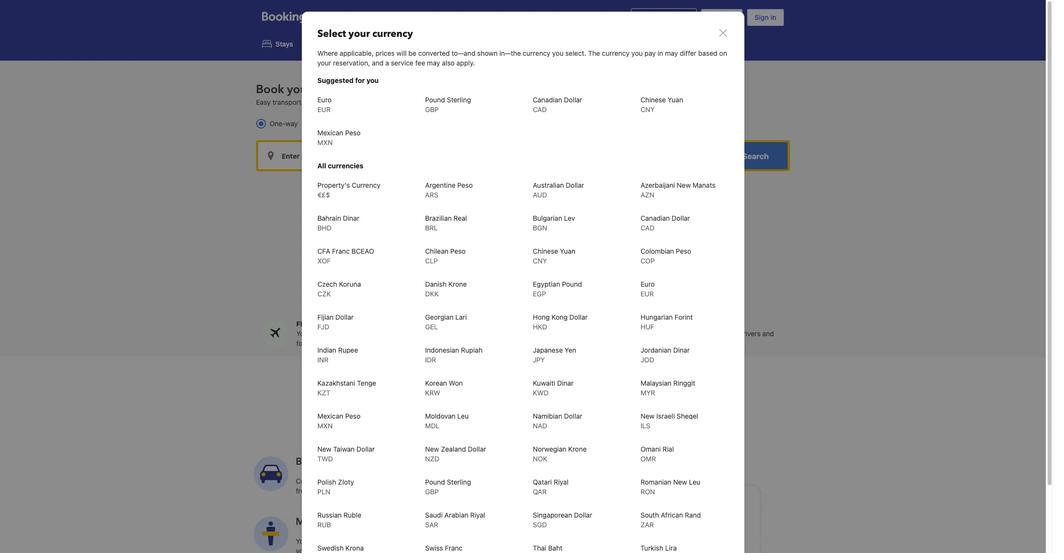 Task type: vqa. For each thing, say whether or not it's contained in the screenshot.
choose.
no



Task type: describe. For each thing, give the bounding box(es) containing it.
property's currency €£$
[[317, 181, 380, 199]]

jordanian dinar jod
[[641, 346, 690, 364]]

huf
[[641, 323, 654, 331]]

your up applicable,
[[348, 27, 370, 40]]

krone for norwegian krone nok
[[568, 445, 587, 453]]

your price is confirmed up front – no extra costs, no cash required
[[476, 330, 591, 348]]

rupee
[[338, 346, 358, 354]]

1 horizontal spatial be
[[361, 547, 369, 553]]

zar
[[641, 521, 654, 529]]

for inside select your currency dialog
[[355, 76, 365, 84]]

between
[[319, 98, 346, 106]]

rand
[[685, 511, 701, 519]]

–
[[577, 330, 581, 338]]

service inside 'tried and true service we work with professional drivers and have 24/7 customer care'
[[704, 320, 729, 328]]

0 vertical spatial yuan
[[668, 96, 683, 104]]

thai baht
[[533, 544, 563, 553]]

2 horizontal spatial currency
[[602, 49, 630, 57]]

sar
[[425, 521, 438, 529]]

dinar for kuwaiti dinar kwd
[[557, 379, 574, 387]]

namibian
[[533, 412, 562, 420]]

korean
[[425, 379, 447, 387]]

1 horizontal spatial euro
[[641, 280, 655, 288]]

to inside confirmation is immediate. if your plans change, you can cancel for free up to 24 hours before your scheduled pickup time
[[320, 487, 326, 495]]

1 vertical spatial euro eur
[[641, 280, 655, 298]]

krw
[[425, 389, 440, 397]]

gbp for polish zloty pln
[[425, 488, 439, 496]]

your right if
[[388, 477, 401, 486]]

rial
[[663, 445, 674, 453]]

select your currency
[[317, 27, 413, 40]]

online
[[629, 509, 647, 517]]

required
[[541, 340, 567, 348]]

xof
[[317, 257, 331, 265]]

plans
[[403, 477, 420, 486]]

swedish krona
[[317, 544, 364, 553]]

you'll
[[296, 538, 313, 546]]

it's inside flight tracking your driver will track your flight and wait for you if it's delayed
[[326, 340, 335, 348]]

georgian
[[425, 313, 453, 321]]

and inside where applicable, prices will be converted to—and shown in—the currency you select. the currency you pay in may differ based on your reservation, and a service fee may also apply.
[[372, 59, 383, 67]]

meeting
[[296, 516, 333, 529]]

leu inside romanian new leu ron
[[689, 478, 700, 486]]

ars
[[425, 191, 438, 199]]

ringgit
[[673, 379, 695, 387]]

track inside flight tracking your driver will track your flight and wait for you if it's delayed
[[344, 330, 360, 338]]

indonesian
[[425, 346, 459, 354]]

dinar for bahrain dinar bhd
[[343, 214, 359, 222]]

thai baht link
[[527, 538, 627, 553]]

will inside you'll be met on arrival and taken to your vehicle. the driver will track your flight, so they'll be waiting if it's delayed
[[485, 538, 495, 546]]

new inside azerbaijani new manats azn
[[677, 181, 691, 189]]

is inside confirmation is immediate. if your plans change, you can cancel for free up to 24 hours before your scheduled pickup time
[[338, 477, 343, 486]]

0 horizontal spatial currency
[[372, 27, 413, 40]]

flight + hotel
[[381, 40, 424, 48]]

to inside you'll be met on arrival and taken to your vehicle. the driver will track your flight, so they'll be waiting if it's delayed
[[402, 538, 408, 546]]

one-way
[[270, 120, 298, 128]]

change,
[[422, 477, 447, 486]]

dinar for jordanian dinar jod
[[673, 346, 690, 354]]

taxi for booking
[[391, 456, 407, 469]]

where
[[317, 49, 338, 57]]

free
[[296, 487, 308, 495]]

0 vertical spatial cad
[[533, 105, 547, 114]]

singaporean dollar sgd
[[533, 511, 592, 529]]

scheduled
[[396, 487, 428, 495]]

cancel
[[475, 477, 496, 486]]

1 vertical spatial no
[[514, 340, 522, 348]]

and right drivers
[[763, 330, 774, 338]]

search button
[[724, 142, 788, 170]]

airport for booking
[[358, 456, 388, 469]]

1 vertical spatial chinese yuan cny
[[533, 247, 575, 265]]

indonesian rupiah idr
[[425, 346, 482, 364]]

for for tracking
[[296, 340, 305, 348]]

you left pay
[[631, 49, 643, 57]]

egyptian pound egp
[[533, 280, 582, 298]]

you inside flight tracking your driver will track your flight and wait for you if it's delayed
[[307, 340, 318, 348]]

hotel
[[407, 40, 424, 48]]

will inside flight tracking your driver will track your flight and wait for you if it's delayed
[[332, 330, 342, 338]]

tried and true service we work with professional drivers and have 24/7 customer care
[[656, 320, 774, 348]]

peso inside colombian peso cop
[[676, 247, 691, 255]]

1 vertical spatial may
[[427, 59, 440, 67]]

select your currency dialog
[[302, 12, 745, 553]]

sterling for qatari
[[447, 478, 471, 486]]

+
[[401, 40, 405, 48]]

register link
[[701, 9, 743, 26]]

bhd
[[317, 224, 332, 232]]

if inside you'll be met on arrival and taken to your vehicle. the driver will track your flight, so they'll be waiting if it's delayed
[[395, 547, 399, 553]]

flights link
[[305, 33, 356, 55]]

1 horizontal spatial may
[[665, 49, 678, 57]]

the
[[348, 98, 358, 106]]

0 horizontal spatial euro
[[317, 96, 332, 104]]

the inside you'll be met on arrival and taken to your vehicle. the driver will track your flight, so they'll be waiting if it's delayed
[[451, 538, 463, 546]]

your down if
[[380, 487, 394, 495]]

colombian peso cop
[[641, 247, 691, 265]]

fijian dollar fjd
[[317, 313, 354, 331]]

is inside your price is confirmed up front – no extra costs, no cash required
[[510, 330, 515, 338]]

and inside flight tracking your driver will track your flight and wait for you if it's delayed
[[396, 330, 407, 338]]

tenge
[[357, 379, 376, 387]]

met
[[324, 538, 336, 546]]

polish
[[317, 478, 336, 486]]

your down the you'll
[[296, 547, 310, 553]]

confirmation is immediate. if your plans change, you can cancel for free up to 24 hours before your scheduled pickup time
[[296, 477, 506, 495]]

1 vertical spatial transportation
[[459, 387, 561, 408]]

1 vertical spatial eur
[[641, 290, 654, 298]]

your left accommodations
[[396, 98, 410, 106]]

a
[[385, 59, 389, 67]]

24
[[328, 487, 336, 495]]

transportation inside book your airport taxi easy transportation between the airport and your accommodations
[[273, 98, 317, 106]]

dollar inside fijian dollar fjd
[[335, 313, 354, 321]]

0 horizontal spatial euro eur
[[317, 96, 332, 114]]

your right "list"
[[649, 13, 663, 21]]

in inside sign in link
[[771, 13, 777, 21]]

0 vertical spatial eur
[[317, 105, 331, 114]]

confirmed
[[517, 330, 548, 338]]

african
[[661, 511, 683, 519]]

polish zloty pln
[[317, 478, 354, 496]]

indian rupee inr
[[317, 346, 358, 364]]

front
[[560, 330, 575, 338]]

1 vertical spatial airport
[[360, 98, 380, 106]]

russian
[[317, 511, 342, 519]]

meeting your driver
[[296, 516, 384, 529]]

romanian
[[641, 478, 671, 486]]

peso down kazakhstani tenge kzt
[[345, 412, 360, 420]]

based
[[698, 49, 718, 57]]

romanian new leu ron
[[641, 478, 700, 496]]

driver inside you'll be met on arrival and taken to your vehicle. the driver will track your flight, so they'll be waiting if it's delayed
[[465, 538, 483, 546]]

franc for cfa
[[332, 247, 350, 255]]

and up work
[[675, 320, 687, 328]]

dollar down select.
[[564, 96, 582, 104]]

swiss
[[425, 544, 443, 553]]

chilean peso clp
[[425, 247, 466, 265]]

it's inside you'll be met on arrival and taken to your vehicle. the driver will track your flight, so they'll be waiting if it's delayed
[[401, 547, 411, 553]]

1 vertical spatial cad
[[641, 224, 655, 232]]

sheqel
[[677, 412, 698, 420]]

1 vertical spatial canadian
[[641, 214, 670, 222]]

all
[[317, 162, 326, 170]]

bceao
[[351, 247, 374, 255]]

japanese yen jpy
[[533, 346, 576, 364]]

new inside romanian new leu ron
[[673, 478, 687, 486]]

saudi arabian riyal sar
[[425, 511, 485, 529]]

how does it work?
[[563, 443, 620, 451]]

0 horizontal spatial chinese
[[533, 247, 558, 255]]

be inside where applicable, prices will be converted to—and shown in—the currency you select. the currency you pay in may differ based on your reservation, and a service fee may also apply.
[[408, 49, 416, 57]]

kazakhstani
[[317, 379, 355, 387]]

your right rub
[[336, 516, 356, 529]]

airport transportation made easy
[[404, 387, 642, 408]]

all currencies
[[317, 162, 363, 170]]

your inside your price is confirmed up front – no extra costs, no cash required
[[476, 330, 490, 338]]

booking
[[296, 456, 333, 469]]

you down reservation,
[[366, 76, 379, 84]]

flight,
[[312, 547, 330, 553]]

krona
[[345, 544, 364, 553]]

apply.
[[456, 59, 475, 67]]

bgn
[[533, 224, 547, 232]]

taiwan
[[333, 445, 355, 453]]

delayed inside flight tracking your driver will track your flight and wait for you if it's delayed
[[337, 340, 362, 348]]

clp
[[425, 257, 438, 265]]

bahrain
[[317, 214, 341, 222]]

0 horizontal spatial canadian
[[533, 96, 562, 104]]

0 horizontal spatial be
[[315, 538, 323, 546]]

krone for danish krone dkk
[[448, 280, 467, 288]]

wait
[[409, 330, 422, 338]]

dollar inside "australian dollar aud"
[[566, 181, 584, 189]]

lari
[[455, 313, 467, 321]]

leu inside moldovan leu mdl
[[457, 412, 469, 420]]

close the list of currencies image
[[717, 27, 729, 39]]

flight + hotel link
[[360, 33, 432, 55]]

your down taiwan
[[336, 456, 356, 469]]

gbp for euro eur
[[425, 105, 439, 114]]

swiss franc
[[425, 544, 462, 553]]

new israeli sheqel ils
[[641, 412, 698, 430]]

1 horizontal spatial currency
[[523, 49, 550, 57]]



Task type: locate. For each thing, give the bounding box(es) containing it.
leu
[[457, 412, 469, 420], [689, 478, 700, 486]]

0 vertical spatial book
[[256, 82, 284, 98]]

flight inside flight tracking your driver will track your flight and wait for you if it's delayed
[[296, 320, 315, 328]]

1 horizontal spatial yuan
[[668, 96, 683, 104]]

peso inside chilean peso clp
[[450, 247, 466, 255]]

new taiwan dollar twd
[[317, 445, 375, 463]]

will inside where applicable, prices will be converted to—and shown in—the currency you select. the currency you pay in may differ based on your reservation, and a service fee may also apply.
[[396, 49, 407, 57]]

forint
[[675, 313, 693, 321]]

eur up hungarian
[[641, 290, 654, 298]]

will down tracking
[[332, 330, 342, 338]]

for for is
[[497, 477, 506, 486]]

is right price
[[510, 330, 515, 338]]

1 sterling from the top
[[447, 96, 471, 104]]

1 vertical spatial sterling
[[447, 478, 471, 486]]

if down taken
[[395, 547, 399, 553]]

airport up if
[[358, 456, 388, 469]]

peso right argentine
[[457, 181, 473, 189]]

1 horizontal spatial chinese
[[641, 96, 666, 104]]

mexican peso mxn up all currencies
[[317, 129, 360, 147]]

be down hotel
[[408, 49, 416, 57]]

driver inside flight tracking your driver will track your flight and wait for you if it's delayed
[[312, 330, 330, 338]]

airport for book
[[314, 82, 350, 98]]

new zealand dollar nzd
[[425, 445, 486, 463]]

euro eur down cop
[[641, 280, 655, 298]]

1 vertical spatial canadian dollar cad
[[641, 214, 690, 232]]

0 horizontal spatial the
[[451, 538, 463, 546]]

sterling up time
[[447, 478, 471, 486]]

1 vertical spatial mxn
[[317, 422, 333, 430]]

0 vertical spatial mexican
[[317, 129, 343, 137]]

1 mexican from the top
[[317, 129, 343, 137]]

track up rupee
[[344, 330, 360, 338]]

and inside book your airport taxi easy transportation between the airport and your accommodations
[[382, 98, 394, 106]]

dinar inside jordanian dinar jod
[[673, 346, 690, 354]]

1 vertical spatial krone
[[568, 445, 587, 453]]

you up inr
[[307, 340, 318, 348]]

franc inside cfa franc bceao xof
[[332, 247, 350, 255]]

moldovan leu mdl
[[425, 412, 469, 430]]

0 vertical spatial track
[[344, 330, 360, 338]]

taxi up plans
[[391, 456, 407, 469]]

track inside you'll be met on arrival and taken to your vehicle. the driver will track your flight, so they'll be waiting if it's delayed
[[497, 538, 513, 546]]

0 vertical spatial delayed
[[337, 340, 362, 348]]

1 vertical spatial mexican peso mxn
[[317, 412, 360, 430]]

book inside book your airport taxi easy transportation between the airport and your accommodations
[[256, 82, 284, 98]]

riyal right arabian
[[470, 511, 485, 519]]

new for new israeli sheqel ils
[[641, 412, 655, 420]]

your down "where"
[[317, 59, 331, 67]]

flight up prices
[[381, 40, 399, 48]]

dollar
[[564, 96, 582, 104], [566, 181, 584, 189], [672, 214, 690, 222], [335, 313, 354, 321], [569, 313, 588, 321], [564, 412, 582, 420], [356, 445, 375, 453], [468, 445, 486, 453], [574, 511, 592, 519]]

2 vertical spatial be
[[361, 547, 369, 553]]

dollar down azerbaijani new manats azn
[[672, 214, 690, 222]]

1 vertical spatial riyal
[[470, 511, 485, 519]]

no
[[583, 330, 591, 338], [514, 340, 522, 348]]

book
[[256, 82, 284, 98], [611, 509, 627, 517]]

pound for qatari riyal
[[425, 478, 445, 486]]

taxi inside book your airport taxi easy transportation between the airport and your accommodations
[[353, 82, 373, 98]]

1 vertical spatial yuan
[[560, 247, 575, 255]]

made
[[565, 387, 606, 408]]

dollar inside singaporean dollar sgd
[[574, 511, 592, 519]]

transportation up way
[[273, 98, 317, 106]]

up inside confirmation is immediate. if your plans change, you can cancel for free up to 24 hours before your scheduled pickup time
[[310, 487, 318, 495]]

sign in link
[[747, 9, 784, 26]]

dinar inside kuwaiti dinar kwd
[[557, 379, 574, 387]]

0 vertical spatial may
[[665, 49, 678, 57]]

dinar right bahrain
[[343, 214, 359, 222]]

0 horizontal spatial franc
[[332, 247, 350, 255]]

leu up rand on the bottom right
[[689, 478, 700, 486]]

pound
[[425, 96, 445, 104], [562, 280, 582, 288], [425, 478, 445, 486]]

0 vertical spatial krone
[[448, 280, 467, 288]]

differ
[[680, 49, 697, 57]]

azerbaijani new manats azn
[[641, 181, 716, 199]]

1 horizontal spatial the
[[588, 49, 600, 57]]

taxi for book
[[353, 82, 373, 98]]

0 horizontal spatial service
[[391, 59, 413, 67]]

0 vertical spatial in
[[771, 13, 777, 21]]

krone inside danish krone dkk
[[448, 280, 467, 288]]

confirmation
[[687, 519, 727, 527]]

1 vertical spatial mexican
[[317, 412, 343, 420]]

it's right waiting
[[401, 547, 411, 553]]

0 horizontal spatial delayed
[[337, 340, 362, 348]]

dinar down work
[[673, 346, 690, 354]]

peso right chilean
[[450, 247, 466, 255]]

gel
[[425, 323, 438, 331]]

mexican peso mxn up taiwan
[[317, 412, 360, 430]]

and right the
[[382, 98, 394, 106]]

no right –
[[583, 330, 591, 338]]

dollar inside new zealand dollar nzd
[[468, 445, 486, 453]]

dollar up booking your airport taxi
[[356, 445, 375, 453]]

1 vertical spatial be
[[315, 538, 323, 546]]

for inside flight tracking your driver will track your flight and wait for you if it's delayed
[[296, 340, 305, 348]]

0 vertical spatial franc
[[332, 247, 350, 255]]

your inside flight tracking your driver will track your flight and wait for you if it's delayed
[[362, 330, 376, 338]]

tried
[[656, 320, 673, 328]]

1 pound sterling gbp from the top
[[425, 96, 471, 114]]

flight
[[378, 330, 394, 338]]

book for your
[[256, 82, 284, 98]]

and left wait
[[396, 330, 407, 338]]

2 gbp from the top
[[425, 488, 439, 496]]

0 vertical spatial mxn
[[317, 138, 333, 147]]

brl
[[425, 224, 438, 232]]

1 mxn from the top
[[317, 138, 333, 147]]

on inside you'll be met on arrival and taken to your vehicle. the driver will track your flight, so they'll be waiting if it's delayed
[[338, 538, 346, 546]]

currency left pay
[[602, 49, 630, 57]]

and left a
[[372, 59, 383, 67]]

2 mxn from the top
[[317, 422, 333, 430]]

cop
[[641, 257, 655, 265]]

0 vertical spatial the
[[588, 49, 600, 57]]

bahrain dinar bhd
[[317, 214, 359, 232]]

the right vehicle.
[[451, 538, 463, 546]]

riyal right qatari
[[554, 478, 569, 486]]

0 vertical spatial riyal
[[554, 478, 569, 486]]

0 vertical spatial taxi
[[353, 82, 373, 98]]

driver up "arrival"
[[358, 516, 384, 529]]

confirmation
[[296, 477, 336, 486]]

0 horizontal spatial chinese yuan cny
[[533, 247, 575, 265]]

on up the "so"
[[338, 538, 346, 546]]

czk
[[317, 290, 331, 298]]

1 vertical spatial pound sterling gbp
[[425, 478, 471, 496]]

dollar down made
[[564, 412, 582, 420]]

up inside your price is confirmed up front – no extra costs, no cash required
[[550, 330, 558, 338]]

2 pound sterling gbp from the top
[[425, 478, 471, 496]]

service inside where applicable, prices will be converted to—and shown in—the currency you select. the currency you pay in may differ based on your reservation, and a service fee may also apply.
[[391, 59, 413, 67]]

new up 'twd'
[[317, 445, 331, 453]]

one-
[[270, 120, 286, 128]]

0 horizontal spatial track
[[344, 330, 360, 338]]

sterling for canadian
[[447, 96, 471, 104]]

0 horizontal spatial in
[[658, 49, 663, 57]]

dollar inside new taiwan dollar twd
[[356, 445, 375, 453]]

flight for flight + hotel
[[381, 40, 399, 48]]

0 vertical spatial cny
[[641, 105, 655, 114]]

peso down the
[[345, 129, 360, 137]]

hungarian forint huf
[[641, 313, 693, 331]]

for right cancel
[[497, 477, 506, 486]]

riyal inside 'qatari riyal qar'
[[554, 478, 569, 486]]

euro down the suggested
[[317, 96, 332, 104]]

for left indian
[[296, 340, 305, 348]]

1 vertical spatial gbp
[[425, 488, 439, 496]]

south african rand zar
[[641, 511, 701, 529]]

2 vertical spatial for
[[497, 477, 506, 486]]

1 vertical spatial if
[[395, 547, 399, 553]]

2 horizontal spatial will
[[485, 538, 495, 546]]

track
[[344, 330, 360, 338], [497, 538, 513, 546]]

way
[[286, 120, 298, 128]]

yuan down differ
[[668, 96, 683, 104]]

1 horizontal spatial if
[[395, 547, 399, 553]]

your left the flight
[[362, 330, 376, 338]]

the right select.
[[588, 49, 600, 57]]

1 vertical spatial euro
[[641, 280, 655, 288]]

0 horizontal spatial cny
[[533, 257, 547, 265]]

1 vertical spatial for
[[296, 340, 305, 348]]

1 vertical spatial in
[[658, 49, 663, 57]]

booking your airport taxi
[[296, 456, 407, 469]]

0 horizontal spatial will
[[332, 330, 342, 338]]

pound for canadian dollar
[[425, 96, 445, 104]]

for inside confirmation is immediate. if your plans change, you can cancel for free up to 24 hours before your scheduled pickup time
[[497, 477, 506, 486]]

Enter pick-up location text field
[[258, 142, 389, 170]]

pound sterling gbp
[[425, 96, 471, 114], [425, 478, 471, 496]]

your up way
[[287, 82, 311, 98]]

dollar right australian
[[566, 181, 584, 189]]

2 your from the left
[[476, 330, 490, 338]]

rupiah
[[461, 346, 482, 354]]

property's
[[317, 181, 350, 189]]

1 horizontal spatial krone
[[568, 445, 587, 453]]

0 vertical spatial flight
[[381, 40, 399, 48]]

delayed down vehicle.
[[412, 547, 437, 553]]

0 horizontal spatial flight
[[296, 320, 315, 328]]

0 vertical spatial mexican peso mxn
[[317, 129, 360, 147]]

riyal inside saudi arabian riyal sar
[[470, 511, 485, 519]]

in right pay
[[658, 49, 663, 57]]

new for new zealand dollar nzd
[[425, 445, 439, 453]]

pound sterling gbp for qatari
[[425, 478, 471, 496]]

2 vertical spatial dinar
[[557, 379, 574, 387]]

brazilian real brl
[[425, 214, 467, 232]]

dollar inside hong kong dollar hkd
[[569, 313, 588, 321]]

service right a
[[391, 59, 413, 67]]

easy
[[610, 387, 642, 408]]

airport up the between
[[314, 82, 350, 98]]

2 mexican peso mxn from the top
[[317, 412, 360, 430]]

0 vertical spatial if
[[320, 340, 324, 348]]

mexican up enter pick-up location text box on the top left
[[317, 129, 343, 137]]

flights
[[326, 40, 348, 48]]

0 vertical spatial euro eur
[[317, 96, 332, 114]]

for down reservation,
[[355, 76, 365, 84]]

property
[[665, 13, 693, 21]]

1 mexican peso mxn from the top
[[317, 129, 360, 147]]

1 horizontal spatial on
[[719, 49, 727, 57]]

driver down tracking
[[312, 330, 330, 338]]

1 vertical spatial will
[[332, 330, 342, 338]]

0 horizontal spatial riyal
[[470, 511, 485, 519]]

peso inside argentine peso ars
[[457, 181, 473, 189]]

turkish lira
[[641, 544, 677, 553]]

on inside where applicable, prices will be converted to—and shown in—the currency you select. the currency you pay in may differ based on your reservation, and a service fee may also apply.
[[719, 49, 727, 57]]

1 vertical spatial franc
[[445, 544, 462, 553]]

korean won krw
[[425, 379, 463, 397]]

new inside new zealand dollar nzd
[[425, 445, 439, 453]]

1 horizontal spatial eur
[[641, 290, 654, 298]]

2 horizontal spatial for
[[497, 477, 506, 486]]

pay
[[645, 49, 656, 57]]

new left manats
[[677, 181, 691, 189]]

cny
[[641, 105, 655, 114], [533, 257, 547, 265]]

dinar inside bahrain dinar bhd
[[343, 214, 359, 222]]

franc
[[332, 247, 350, 255], [445, 544, 462, 553]]

airport
[[404, 387, 455, 408]]

cfa
[[317, 247, 330, 255]]

hong kong dollar hkd
[[533, 313, 588, 331]]

south
[[641, 511, 659, 519]]

1 vertical spatial driver
[[358, 516, 384, 529]]

malaysian ringgit myr
[[641, 379, 695, 397]]

0 horizontal spatial canadian dollar cad
[[533, 96, 582, 114]]

bulgarian
[[533, 214, 562, 222]]

0 vertical spatial sterling
[[447, 96, 471, 104]]

australian dollar aud
[[533, 181, 584, 199]]

chinese down bgn
[[533, 247, 558, 255]]

0 vertical spatial dinar
[[343, 214, 359, 222]]

new inside new taiwan dollar twd
[[317, 445, 331, 453]]

danish krone dkk
[[425, 280, 467, 298]]

usd button
[[545, 6, 573, 29]]

1 vertical spatial taxi
[[391, 456, 407, 469]]

2 vertical spatial driver
[[465, 538, 483, 546]]

in
[[771, 13, 777, 21], [658, 49, 663, 57]]

transportation up nad
[[459, 387, 561, 408]]

book up easy
[[256, 82, 284, 98]]

cfa franc bceao xof
[[317, 247, 374, 265]]

hungarian
[[641, 313, 673, 321]]

krone inside norwegian krone nok
[[568, 445, 587, 453]]

1 vertical spatial to
[[402, 538, 408, 546]]

arabian
[[444, 511, 468, 519]]

0 horizontal spatial no
[[514, 340, 522, 348]]

be up flight, at the bottom left of the page
[[315, 538, 323, 546]]

danish
[[425, 280, 447, 288]]

idr
[[425, 356, 436, 364]]

pound sterling gbp up arabian
[[425, 478, 471, 496]]

0 horizontal spatial book
[[256, 82, 284, 98]]

eur left the
[[317, 105, 331, 114]]

pound sterling gbp down also
[[425, 96, 471, 114]]

swedish krona link
[[311, 538, 411, 553]]

mexican down kzt
[[317, 412, 343, 420]]

flight left fjd
[[296, 320, 315, 328]]

book for online
[[611, 509, 627, 517]]

1 horizontal spatial franc
[[445, 544, 462, 553]]

pound right egyptian
[[562, 280, 582, 288]]

1 your from the left
[[296, 330, 311, 338]]

0 horizontal spatial cad
[[533, 105, 547, 114]]

azn
[[641, 191, 655, 199]]

hkd
[[533, 323, 547, 331]]

in inside where applicable, prices will be converted to—and shown in—the currency you select. the currency you pay in may differ based on your reservation, and a service fee may also apply.
[[658, 49, 663, 57]]

1 vertical spatial dinar
[[673, 346, 690, 354]]

nok
[[533, 455, 547, 463]]

your up 'extra'
[[476, 330, 490, 338]]

booking airport taxi image
[[559, 438, 763, 553], [254, 457, 288, 491], [254, 517, 288, 552]]

list your property link
[[631, 8, 697, 27]]

franc right cfa
[[332, 247, 350, 255]]

list
[[635, 13, 647, 21]]

if
[[320, 340, 324, 348], [395, 547, 399, 553]]

jordanian
[[641, 346, 671, 354]]

0 vertical spatial transportation
[[273, 98, 317, 106]]

0 vertical spatial no
[[583, 330, 591, 338]]

no left cash
[[514, 340, 522, 348]]

taxi up the
[[353, 82, 373, 98]]

pound sterling gbp for canadian
[[425, 96, 471, 114]]

booking airport taxi image for booking your airport taxi
[[254, 457, 288, 491]]

franc for swiss
[[445, 544, 462, 553]]

new for new taiwan dollar twd
[[317, 445, 331, 453]]

chinese yuan cny
[[641, 96, 683, 114], [533, 247, 575, 265]]

will down flight + hotel
[[396, 49, 407, 57]]

you inside confirmation is immediate. if your plans change, you can cancel for free up to 24 hours before your scheduled pickup time
[[449, 477, 460, 486]]

may
[[665, 49, 678, 57], [427, 59, 440, 67]]

1 vertical spatial leu
[[689, 478, 700, 486]]

1 vertical spatial cny
[[533, 257, 547, 265]]

1 horizontal spatial canadian dollar cad
[[641, 214, 690, 232]]

your inside flight tracking your driver will track your flight and wait for you if it's delayed
[[296, 330, 311, 338]]

jpy
[[533, 356, 545, 364]]

your left fjd
[[296, 330, 311, 338]]

franc right swiss
[[445, 544, 462, 553]]

the inside where applicable, prices will be converted to—and shown in—the currency you select. the currency you pay in may differ based on your reservation, and a service fee may also apply.
[[588, 49, 600, 57]]

may down converted at the top left of page
[[427, 59, 440, 67]]

1 horizontal spatial driver
[[358, 516, 384, 529]]

1 horizontal spatial euro eur
[[641, 280, 655, 298]]

up
[[550, 330, 558, 338], [310, 487, 318, 495]]

leu right moldovan
[[457, 412, 469, 420]]

singaporean
[[533, 511, 572, 519]]

sign
[[755, 13, 769, 21]]

canadian dollar cad
[[533, 96, 582, 114], [641, 214, 690, 232]]

booking airport taxi image for meeting your driver
[[254, 517, 288, 552]]

malaysian
[[641, 379, 672, 387]]

gbp down fee
[[425, 105, 439, 114]]

new up ils at the bottom right of the page
[[641, 412, 655, 420]]

2 mexican from the top
[[317, 412, 343, 420]]

krone left it
[[568, 445, 587, 453]]

waiting
[[371, 547, 394, 553]]

0 horizontal spatial if
[[320, 340, 324, 348]]

to left 24
[[320, 487, 326, 495]]

dollar right zealand
[[468, 445, 486, 453]]

you left select.
[[552, 49, 564, 57]]

to right taken
[[402, 538, 408, 546]]

driver down saudi arabian riyal sar on the bottom left of the page
[[465, 538, 483, 546]]

0 vertical spatial canadian dollar cad
[[533, 96, 582, 114]]

stays
[[276, 40, 293, 48]]

zealand
[[441, 445, 466, 453]]

0 horizontal spatial leu
[[457, 412, 469, 420]]

and inside you'll be met on arrival and taken to your vehicle. the driver will track your flight, so they'll be waiting if it's delayed
[[369, 538, 381, 546]]

chinese
[[641, 96, 666, 104], [533, 247, 558, 255]]

0 vertical spatial is
[[510, 330, 515, 338]]

1 vertical spatial up
[[310, 487, 318, 495]]

dollar right fijian
[[335, 313, 354, 321]]

bulgarian lev bgn
[[533, 214, 575, 232]]

0 horizontal spatial dinar
[[343, 214, 359, 222]]

costs,
[[494, 340, 513, 348]]

israeli
[[656, 412, 675, 420]]

inr
[[317, 356, 328, 364]]

0 vertical spatial it's
[[326, 340, 335, 348]]

easy
[[256, 98, 271, 106]]

czech
[[317, 280, 337, 288]]

0 vertical spatial chinese
[[641, 96, 666, 104]]

2 sterling from the top
[[447, 478, 471, 486]]

0 vertical spatial be
[[408, 49, 416, 57]]

airport right the
[[360, 98, 380, 106]]

chinese down pay
[[641, 96, 666, 104]]

prices
[[375, 49, 395, 57]]

1 horizontal spatial dinar
[[557, 379, 574, 387]]

dollar inside namibian dollar nad
[[564, 412, 582, 420]]

peso
[[345, 129, 360, 137], [457, 181, 473, 189], [450, 247, 466, 255], [676, 247, 691, 255], [345, 412, 360, 420]]

on right "based"
[[719, 49, 727, 57]]

receive confirmation
[[687, 509, 727, 527]]

pound inside egyptian pound egp
[[562, 280, 582, 288]]

1 horizontal spatial chinese yuan cny
[[641, 96, 683, 114]]

1 vertical spatial pound
[[562, 280, 582, 288]]

your inside where applicable, prices will be converted to—and shown in—the currency you select. the currency you pay in may differ based on your reservation, and a service fee may also apply.
[[317, 59, 331, 67]]

euro down cop
[[641, 280, 655, 288]]

if inside flight tracking your driver will track your flight and wait for you if it's delayed
[[320, 340, 324, 348]]

yuan down bulgarian lev bgn
[[560, 247, 575, 255]]

flight for flight tracking your driver will track your flight and wait for you if it's delayed
[[296, 320, 315, 328]]

new up the nzd
[[425, 445, 439, 453]]

mxn up all
[[317, 138, 333, 147]]

immediate.
[[345, 477, 380, 486]]

1 vertical spatial the
[[451, 538, 463, 546]]

sterling down apply.
[[447, 96, 471, 104]]

track left thai
[[497, 538, 513, 546]]

with
[[684, 330, 698, 338]]

2 vertical spatial airport
[[358, 456, 388, 469]]

0 vertical spatial pound
[[425, 96, 445, 104]]

delayed inside you'll be met on arrival and taken to your vehicle. the driver will track your flight, so they'll be waiting if it's delayed
[[412, 547, 437, 553]]

care
[[720, 340, 733, 348]]

booking.com online hotel reservations image
[[262, 12, 332, 23]]

your left swiss
[[410, 538, 424, 546]]

sterling
[[447, 96, 471, 104], [447, 478, 471, 486]]

pound up pickup
[[425, 478, 445, 486]]

new inside new israeli sheqel ils
[[641, 412, 655, 420]]

1 gbp from the top
[[425, 105, 439, 114]]



